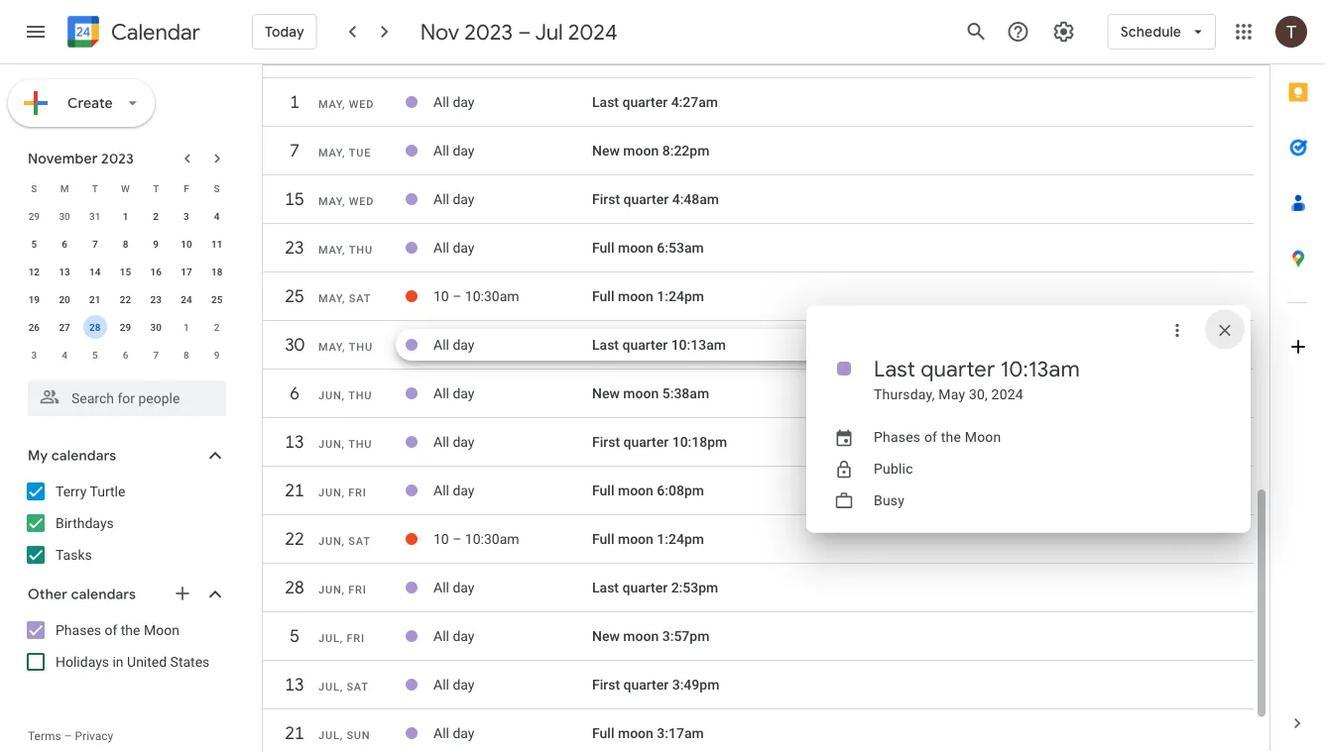 Task type: describe. For each thing, give the bounding box(es) containing it.
today button
[[252, 8, 317, 56]]

10 – 10:30am inside row
[[433, 45, 519, 62]]

may , wed for 1
[[318, 98, 374, 111]]

last quarter 2:53pm
[[592, 580, 718, 596]]

0 vertical spatial 5
[[31, 238, 37, 250]]

, for 23 link
[[342, 244, 346, 256]]

new moon 3:57pm button
[[592, 629, 710, 645]]

full moon 1:24pm for 22
[[592, 531, 704, 548]]

30,
[[969, 387, 988, 403]]

2 t from the left
[[153, 183, 159, 194]]

december 4 element
[[53, 343, 76, 367]]

3:17am
[[657, 726, 704, 742]]

jun , fri for 28
[[318, 584, 367, 597]]

21 for full moon 6:08pm
[[284, 480, 304, 502]]

settings menu image
[[1052, 20, 1076, 44]]

create
[[67, 94, 113, 112]]

first for first quarter 10:18pm
[[592, 434, 620, 451]]

23 element
[[144, 288, 168, 311]]

0 vertical spatial phases of the moon
[[874, 430, 1001, 446]]

jul , fri
[[318, 633, 365, 645]]

terry turtle
[[56, 484, 125, 500]]

28 row
[[263, 570, 1254, 616]]

28 link
[[277, 570, 312, 606]]

full moon 6:08pm button
[[592, 483, 704, 499]]

november 2023
[[28, 150, 134, 168]]

united
[[127, 654, 167, 671]]

new for 5
[[592, 629, 620, 645]]

row containing 26
[[19, 313, 232, 341]]

full moon 1:24pm for 25
[[592, 288, 704, 305]]

29 element
[[114, 315, 137, 339]]

jun , fri for 21
[[318, 487, 367, 499]]

first quarter 4:48am button
[[592, 191, 719, 208]]

1 13 row from the top
[[263, 425, 1254, 470]]

new moon 3:57pm
[[592, 629, 710, 645]]

10 for 25 row
[[433, 288, 449, 305]]

, for the 1 link
[[342, 98, 346, 111]]

may for 15
[[318, 195, 342, 208]]

29 for the october 29 element
[[28, 210, 40, 222]]

6 row
[[263, 376, 1254, 422]]

22 element
[[114, 288, 137, 311]]

terms – privacy
[[28, 730, 113, 744]]

may , thu for 30
[[318, 341, 373, 354]]

wed for 1
[[349, 98, 374, 111]]

22 for 22 link
[[284, 528, 304, 551]]

1:24pm for 25
[[657, 288, 704, 305]]

3 inside december 3 element
[[31, 349, 37, 361]]

row containing 19
[[19, 286, 232, 313]]

create button
[[8, 79, 155, 127]]

, for 22 link
[[342, 536, 345, 548]]

21 element
[[83, 288, 107, 311]]

last quarter 2:53pm button
[[592, 580, 718, 596]]

6:53am
[[657, 240, 704, 256]]

all day cell for full moon 6:53am
[[433, 232, 592, 264]]

new moon 8:22pm button
[[592, 143, 710, 159]]

day for first quarter 4:48am
[[453, 191, 475, 208]]

in
[[113, 654, 124, 671]]

row containing 3
[[19, 341, 232, 369]]

other
[[28, 586, 68, 604]]

full for may , sat
[[592, 288, 614, 305]]

first for first quarter 3:49pm
[[592, 677, 620, 694]]

day for last quarter 2:53pm
[[453, 580, 475, 596]]

sat for 13
[[347, 681, 369, 694]]

all day for first quarter 4:48am
[[433, 191, 475, 208]]

10:13am for last quarter 10:13am thursday, may 30, 2024
[[1001, 356, 1080, 383]]

first quarter 3:49pm button
[[592, 677, 720, 694]]

0 vertical spatial 9
[[153, 238, 159, 250]]

my
[[28, 447, 48, 465]]

full moon 6:53am
[[592, 240, 704, 256]]

6 for 6 link
[[289, 382, 299, 405]]

day for new moon 8:22pm
[[453, 143, 475, 159]]

fri for 5
[[347, 633, 365, 645]]

new moon 8:22pm
[[592, 143, 710, 159]]

last inside last quarter 10:13am thursday, may 30, 2024
[[874, 356, 915, 383]]

24 element
[[174, 288, 198, 311]]

13 inside november 2023 "grid"
[[59, 266, 70, 278]]

13 link for first quarter 10:18pm
[[277, 425, 312, 460]]

moon for may , sat
[[618, 288, 654, 305]]

all for full moon 6:08pm
[[433, 483, 449, 499]]

december 3 element
[[22, 343, 46, 367]]

day for last quarter 10:13am
[[453, 337, 475, 353]]

row containing 29
[[19, 202, 232, 230]]

thursday,
[[874, 387, 935, 403]]

schedule
[[1121, 23, 1181, 41]]

5 link
[[277, 619, 312, 655]]

nov 2023 – jul 2024
[[420, 18, 618, 46]]

1 row
[[263, 84, 1254, 130]]

full moon 6:08pm
[[592, 483, 704, 499]]

12
[[28, 266, 40, 278]]

13 link for first quarter 3:49pm
[[277, 668, 312, 703]]

jul for 21
[[318, 730, 340, 742]]

, for the 21 "link" related to full moon 6:08pm
[[342, 487, 345, 499]]

28 element
[[83, 315, 107, 339]]

31
[[89, 210, 101, 222]]

all day for first quarter 10:18pm
[[433, 434, 475, 451]]

row containing 5
[[19, 230, 232, 258]]

calendar
[[111, 18, 200, 46]]

the inside other calendars list
[[121, 622, 140, 639]]

all for last quarter 2:53pm
[[433, 580, 449, 596]]

22 link
[[277, 522, 312, 557]]

other calendars button
[[4, 579, 246, 611]]

jun for 13
[[318, 438, 342, 451]]

17
[[181, 266, 192, 278]]

23 row
[[263, 230, 1254, 276]]

10 inside 10 "element"
[[181, 238, 192, 250]]

full moon 6:53am button
[[592, 240, 704, 256]]

day for first quarter 3:49pm
[[453, 677, 475, 694]]

, for 15 link
[[342, 195, 346, 208]]

1 cell from the left
[[396, 38, 433, 69]]

, for 25 link
[[342, 293, 346, 305]]

may , sat
[[318, 293, 371, 305]]

1 horizontal spatial phases
[[874, 430, 921, 446]]

12 element
[[22, 260, 46, 284]]

quarter for last quarter 10:13am
[[622, 337, 668, 353]]

0 horizontal spatial 2024
[[568, 18, 618, 46]]

turtle
[[90, 484, 125, 500]]

all for new moon 8:22pm
[[433, 143, 449, 159]]

calendar heading
[[107, 18, 200, 46]]

full for jun , fri
[[592, 483, 614, 499]]

0 horizontal spatial 1
[[123, 210, 128, 222]]

2024 inside last quarter 10:13am thursday, may 30, 2024
[[992, 387, 1024, 403]]

privacy
[[75, 730, 113, 744]]

11 element
[[205, 232, 229, 256]]

full for jun , sat
[[592, 531, 614, 548]]

2023 for november
[[101, 150, 134, 168]]

5 for 5 link
[[289, 625, 299, 648]]

december 6 element
[[114, 343, 137, 367]]

25 for 25 element
[[211, 294, 223, 306]]

15 link
[[277, 182, 312, 217]]

november
[[28, 150, 98, 168]]

1 vertical spatial 9
[[214, 349, 220, 361]]

phases of the moon inside other calendars list
[[56, 622, 179, 639]]

1 s from the left
[[31, 183, 37, 194]]

7 link
[[277, 133, 312, 169]]

1 link
[[277, 84, 312, 120]]

day for new moon 5:38am
[[453, 386, 475, 402]]

10:18pm
[[672, 434, 727, 451]]

0 horizontal spatial 2
[[153, 210, 159, 222]]

october 29 element
[[22, 204, 46, 228]]

full moon 3:17am button
[[592, 726, 704, 742]]

all for full moon 6:53am
[[433, 240, 449, 256]]

december 5 element
[[83, 343, 107, 367]]

10:30am inside 10 – 10:30am row
[[465, 45, 519, 62]]

2 s from the left
[[214, 183, 220, 194]]

jun , sat
[[318, 536, 371, 548]]

28 for 28 link
[[284, 577, 304, 600]]

day for full moon 3:17am
[[453, 726, 475, 742]]

, for 7 link
[[342, 147, 346, 159]]

8 inside 'element'
[[184, 349, 189, 361]]

december 9 element
[[205, 343, 229, 367]]

7 row
[[263, 133, 1254, 179]]

16 element
[[144, 260, 168, 284]]

4:48am
[[672, 191, 719, 208]]

w
[[121, 183, 130, 194]]

14 element
[[83, 260, 107, 284]]

1 horizontal spatial moon
[[965, 430, 1001, 446]]

– for 10 – 10:30am cell inside the 22 row
[[453, 531, 462, 548]]

may , tue
[[318, 147, 371, 159]]

all for first quarter 4:48am
[[433, 191, 449, 208]]

7 for december 7 element
[[153, 349, 159, 361]]

6:08pm
[[657, 483, 704, 499]]

4:27am
[[671, 94, 718, 110]]

busy
[[874, 493, 905, 509]]

15 element
[[114, 260, 137, 284]]

december 7 element
[[144, 343, 168, 367]]

today
[[265, 23, 304, 41]]

all day cell for full moon 3:17am
[[433, 718, 592, 750]]

2 cell from the left
[[592, 38, 1244, 69]]

first quarter 4:48am
[[592, 191, 719, 208]]

30 for 30 link
[[284, 334, 304, 357]]

20 element
[[53, 288, 76, 311]]

28 cell
[[80, 313, 110, 341]]

21 inside row
[[89, 294, 101, 306]]

moon for may , thu
[[618, 240, 654, 256]]

all day cell for first quarter 3:49pm
[[433, 670, 592, 701]]

may for 23
[[318, 244, 342, 256]]

last for 28
[[592, 580, 619, 596]]

1 21 row from the top
[[263, 473, 1254, 519]]

jun , thu for 6
[[318, 390, 372, 402]]

quarter for last quarter 4:27am
[[622, 94, 668, 110]]

holidays
[[56, 654, 109, 671]]

jun for 21
[[318, 487, 342, 499]]

states
[[170, 654, 210, 671]]

tasks
[[56, 547, 92, 563]]

calendar element
[[63, 12, 200, 56]]

full moon 3:17am
[[592, 726, 704, 742]]

my calendars
[[28, 447, 116, 465]]

may , thu for 23
[[318, 244, 373, 256]]

13 element
[[53, 260, 76, 284]]

first quarter 10:18pm button
[[592, 434, 727, 451]]

first quarter 3:49pm
[[592, 677, 720, 694]]

last quarter 10:13am button
[[592, 337, 726, 353]]

my calendars button
[[4, 440, 246, 472]]

december 2 element
[[205, 315, 229, 339]]

all day cell for full moon 6:08pm
[[433, 475, 592, 507]]

all for first quarter 10:18pm
[[433, 434, 449, 451]]



Task type: vqa. For each thing, say whether or not it's contained in the screenshot.
2 PM's PM
no



Task type: locate. For each thing, give the bounding box(es) containing it.
1:24pm inside 25 row
[[657, 288, 704, 305]]

15
[[284, 188, 304, 211], [120, 266, 131, 278]]

28 for 28 element
[[89, 321, 101, 333]]

30 for october 30 element
[[59, 210, 70, 222]]

3:49pm
[[672, 677, 720, 694]]

last inside 30 row
[[592, 337, 619, 353]]

1 vertical spatial 29
[[120, 321, 131, 333]]

phases of the moon up in
[[56, 622, 179, 639]]

2 may , wed from the top
[[318, 195, 374, 208]]

, for 6 link
[[342, 390, 345, 402]]

0 horizontal spatial the
[[121, 622, 140, 639]]

0 vertical spatial calendars
[[51, 447, 116, 465]]

25
[[284, 285, 304, 308], [211, 294, 223, 306]]

full inside 23 row
[[592, 240, 614, 256]]

thu inside 6 row
[[348, 390, 372, 402]]

13 link down 5 link
[[277, 668, 312, 703]]

all day cell
[[433, 86, 592, 118], [433, 135, 592, 167], [433, 184, 592, 215], [433, 232, 592, 264], [433, 329, 592, 361], [433, 378, 592, 410], [433, 427, 592, 458], [433, 475, 592, 507], [433, 572, 592, 604], [433, 621, 592, 653], [433, 670, 592, 701], [433, 718, 592, 750]]

day for full moon 6:08pm
[[453, 483, 475, 499]]

all inside 28 row
[[433, 580, 449, 596]]

13 for first quarter 3:49pm
[[284, 674, 304, 697]]

1 for the 1 link
[[289, 91, 299, 114]]

1 vertical spatial the
[[121, 622, 140, 639]]

30 element
[[144, 315, 168, 339]]

22 for the 22 element
[[120, 294, 131, 306]]

calendars
[[51, 447, 116, 465], [71, 586, 136, 604]]

18
[[211, 266, 223, 278]]

quarter inside 1 row
[[622, 94, 668, 110]]

2 jun , thu from the top
[[318, 438, 372, 451]]

moon left the "6:08pm"
[[618, 483, 654, 499]]

4 thu from the top
[[348, 438, 372, 451]]

october 30 element
[[53, 204, 76, 228]]

0 horizontal spatial 6
[[62, 238, 67, 250]]

28
[[89, 321, 101, 333], [284, 577, 304, 600]]

2 all day from the top
[[433, 143, 475, 159]]

10 – 10:30am for 22
[[433, 531, 519, 548]]

moon inside other calendars list
[[144, 622, 179, 639]]

1 vertical spatial 22
[[284, 528, 304, 551]]

1 vertical spatial 6
[[123, 349, 128, 361]]

phases inside other calendars list
[[56, 622, 101, 639]]

m
[[60, 183, 69, 194]]

1 jun from the top
[[318, 390, 342, 402]]

2 vertical spatial 1
[[184, 321, 189, 333]]

13 link down 6 link
[[277, 425, 312, 460]]

25 down 18
[[211, 294, 223, 306]]

fri inside 28 row
[[348, 584, 367, 597]]

may , wed for 15
[[318, 195, 374, 208]]

wed
[[349, 98, 374, 111], [349, 195, 374, 208]]

tab list
[[1271, 64, 1325, 696]]

6 all from the top
[[433, 386, 449, 402]]

25 row
[[263, 279, 1254, 324]]

0 vertical spatial 3
[[184, 210, 189, 222]]

2 13 row from the top
[[263, 668, 1254, 713]]

jun for 22
[[318, 536, 342, 548]]

2 vertical spatial 10:30am
[[465, 531, 519, 548]]

2 all from the top
[[433, 143, 449, 159]]

calendars down tasks in the left of the page
[[71, 586, 136, 604]]

28 up 5 link
[[284, 577, 304, 600]]

quarter up new moon 5:38am button
[[622, 337, 668, 353]]

9 day from the top
[[453, 580, 475, 596]]

new inside 5 row
[[592, 629, 620, 645]]

1 vertical spatial 2023
[[101, 150, 134, 168]]

thu up may , sat
[[349, 244, 373, 256]]

row down 29 element
[[19, 341, 232, 369]]

main drawer image
[[24, 20, 48, 44]]

1 horizontal spatial of
[[924, 430, 938, 446]]

may inside 23 row
[[318, 244, 342, 256]]

1 13 link from the top
[[277, 425, 312, 460]]

1 horizontal spatial 2023
[[464, 18, 513, 46]]

0 horizontal spatial 28
[[89, 321, 101, 333]]

all day cell for first quarter 10:18pm
[[433, 427, 592, 458]]

all day for first quarter 3:49pm
[[433, 677, 475, 694]]

21 up 22 link
[[284, 480, 304, 502]]

of
[[924, 430, 938, 446], [105, 622, 117, 639]]

public
[[874, 461, 913, 478]]

3 day from the top
[[453, 191, 475, 208]]

9 all day cell from the top
[[433, 572, 592, 604]]

full moon 1:24pm button down 'full moon 6:08pm'
[[592, 531, 704, 548]]

nov
[[420, 18, 459, 46]]

all day cell inside 30 row
[[433, 329, 592, 361]]

jun , thu up jun , sat
[[318, 438, 372, 451]]

moon for jun , sat
[[618, 531, 654, 548]]

2 vertical spatial 7
[[153, 349, 159, 361]]

6 all day from the top
[[433, 386, 475, 402]]

tue
[[349, 147, 371, 159]]

29 down the 22 element
[[120, 321, 131, 333]]

12 day from the top
[[453, 726, 475, 742]]

7 inside row
[[289, 139, 299, 162]]

add other calendars image
[[173, 584, 192, 604]]

0 vertical spatial 4
[[214, 210, 220, 222]]

day for new moon 3:57pm
[[453, 629, 475, 645]]

2 first from the top
[[592, 434, 620, 451]]

2 10:30am from the top
[[465, 288, 519, 305]]

terry
[[56, 484, 87, 500]]

quarter for last quarter 2:53pm
[[622, 580, 668, 596]]

10 – 10:30am inside the 22 row
[[433, 531, 519, 548]]

1 horizontal spatial 2024
[[992, 387, 1024, 403]]

10 – 10:30am cell for 25
[[433, 281, 592, 312]]

new moon 5:38am
[[592, 386, 709, 402]]

3 jun from the top
[[318, 487, 342, 499]]

day for first quarter 10:18pm
[[453, 434, 475, 451]]

9 all from the top
[[433, 580, 449, 596]]

2 13 link from the top
[[277, 668, 312, 703]]

phases of the moon down thursday,
[[874, 430, 1001, 446]]

1 vertical spatial 10 – 10:30am cell
[[433, 281, 592, 312]]

jun , fri up jun , sat
[[318, 487, 367, 499]]

quarter up the new moon 8:22pm
[[622, 94, 668, 110]]

15 row
[[263, 182, 1254, 227]]

day for full moon 6:53am
[[453, 240, 475, 256]]

jun , thu
[[318, 390, 372, 402], [318, 438, 372, 451]]

day
[[453, 94, 475, 110], [453, 143, 475, 159], [453, 191, 475, 208], [453, 240, 475, 256], [453, 337, 475, 353], [453, 386, 475, 402], [453, 434, 475, 451], [453, 483, 475, 499], [453, 580, 475, 596], [453, 629, 475, 645], [453, 677, 475, 694], [453, 726, 475, 742]]

13 row down 6 row
[[263, 425, 1254, 470]]

1 all from the top
[[433, 94, 449, 110]]

holidays in united states
[[56, 654, 210, 671]]

quarter for last quarter 10:13am thursday, may 30, 2024
[[921, 356, 995, 383]]

0 horizontal spatial phases
[[56, 622, 101, 639]]

6 down 29 element
[[123, 349, 128, 361]]

1 full moon 1:24pm from the top
[[592, 288, 704, 305]]

2 vertical spatial fri
[[347, 633, 365, 645]]

row
[[19, 175, 232, 202], [19, 202, 232, 230], [19, 230, 232, 258], [19, 258, 232, 286], [19, 286, 232, 313], [19, 313, 232, 341], [19, 341, 232, 369]]

3 row from the top
[[19, 230, 232, 258]]

row up october 31 element
[[19, 175, 232, 202]]

2 thu from the top
[[349, 341, 373, 354]]

13 up 20
[[59, 266, 70, 278]]

10 all from the top
[[433, 629, 449, 645]]

10 – 10:30am inside 25 row
[[433, 288, 519, 305]]

6 for december 6 element
[[123, 349, 128, 361]]

0 vertical spatial jun , fri
[[318, 487, 367, 499]]

quarter
[[622, 94, 668, 110], [623, 191, 669, 208], [622, 337, 668, 353], [921, 356, 995, 383], [623, 434, 669, 451], [622, 580, 668, 596], [623, 677, 669, 694]]

21 link for full moon 3:17am
[[277, 716, 312, 752]]

all inside 15 row
[[433, 191, 449, 208]]

jul , sat
[[318, 681, 369, 694]]

1 vertical spatial 10:13am
[[1001, 356, 1080, 383]]

0 vertical spatial phases
[[874, 430, 921, 446]]

0 horizontal spatial phases of the moon
[[56, 622, 179, 639]]

0 vertical spatial full moon 1:24pm button
[[592, 288, 704, 305]]

all for last quarter 4:27am
[[433, 94, 449, 110]]

my calendars list
[[4, 476, 246, 571]]

28 inside cell
[[89, 321, 101, 333]]

1 vertical spatial may , thu
[[318, 341, 373, 354]]

full moon 1:24pm down 'full moon 6:53am'
[[592, 288, 704, 305]]

1 horizontal spatial 15
[[284, 188, 304, 211]]

the up holidays in united states in the left bottom of the page
[[121, 622, 140, 639]]

all day cell inside 15 row
[[433, 184, 592, 215]]

calendars for other calendars
[[71, 586, 136, 604]]

2 may , thu from the top
[[318, 341, 373, 354]]

1 new from the top
[[592, 143, 620, 159]]

0 vertical spatial 21 link
[[277, 473, 312, 509]]

12 all day cell from the top
[[433, 718, 592, 750]]

0 vertical spatial 2024
[[568, 18, 618, 46]]

7 for 7 link
[[289, 139, 299, 162]]

1 vertical spatial 21 link
[[277, 716, 312, 752]]

1 thu from the top
[[349, 244, 373, 256]]

10 element
[[174, 232, 198, 256]]

all day inside 30 row
[[433, 337, 475, 353]]

, inside 1 row
[[342, 98, 346, 111]]

1 vertical spatial 4
[[62, 349, 67, 361]]

full moon 1:24pm
[[592, 288, 704, 305], [592, 531, 704, 548]]

1 all day from the top
[[433, 94, 475, 110]]

, inside 6 row
[[342, 390, 345, 402]]

2 21 row from the top
[[263, 716, 1254, 752]]

30
[[59, 210, 70, 222], [150, 321, 162, 333], [284, 334, 304, 357]]

0 vertical spatial may , thu
[[318, 244, 373, 256]]

27
[[59, 321, 70, 333]]

20
[[59, 294, 70, 306]]

15 inside row
[[120, 266, 131, 278]]

, inside 7 row
[[342, 147, 346, 159]]

10 inside 10 – 10:30am row
[[433, 45, 449, 62]]

fri down jun , sat
[[348, 584, 367, 597]]

may inside 1 row
[[318, 98, 342, 111]]

all inside 1 row
[[433, 94, 449, 110]]

1 jun , fri from the top
[[318, 487, 367, 499]]

new for 7
[[592, 143, 620, 159]]

4
[[214, 210, 220, 222], [62, 349, 67, 361]]

cell
[[396, 38, 433, 69], [592, 38, 1244, 69]]

1:24pm down the "6:08pm"
[[657, 531, 704, 548]]

8:22pm
[[662, 143, 710, 159]]

5 row
[[263, 619, 1254, 665]]

quarter inside last quarter 10:13am thursday, may 30, 2024
[[921, 356, 995, 383]]

0 vertical spatial 8
[[123, 238, 128, 250]]

1 vertical spatial 1:24pm
[[657, 531, 704, 548]]

full down first quarter 4:48am button
[[592, 240, 614, 256]]

sat inside 13 row
[[347, 681, 369, 694]]

, inside the 22 row
[[342, 536, 345, 548]]

1 for december 1 element
[[184, 321, 189, 333]]

2023 up 'w'
[[101, 150, 134, 168]]

23 for 23 link
[[284, 237, 304, 259]]

3 all day from the top
[[433, 191, 475, 208]]

,
[[342, 98, 346, 111], [342, 147, 346, 159], [342, 195, 346, 208], [342, 244, 346, 256], [342, 293, 346, 305], [342, 341, 346, 354], [342, 390, 345, 402], [342, 438, 345, 451], [342, 487, 345, 499], [342, 536, 345, 548], [342, 584, 345, 597], [340, 633, 343, 645], [340, 681, 343, 694], [340, 730, 343, 742]]

the down last quarter 10:13am thursday, may 30, 2024
[[941, 430, 961, 446]]

1 vertical spatial new
[[592, 386, 620, 402]]

3 new from the top
[[592, 629, 620, 645]]

8 day from the top
[[453, 483, 475, 499]]

jul , sun
[[318, 730, 370, 742]]

full moon 1:24pm button inside the 22 row
[[592, 531, 704, 548]]

13 row down 5 row
[[263, 668, 1254, 713]]

the
[[941, 430, 961, 446], [121, 622, 140, 639]]

0 horizontal spatial 30
[[59, 210, 70, 222]]

all day cell inside 7 row
[[433, 135, 592, 167]]

other calendars
[[28, 586, 136, 604]]

sat right 22 link
[[348, 536, 371, 548]]

Search for people text field
[[40, 381, 214, 417]]

thu inside 30 row
[[349, 341, 373, 354]]

day inside 28 row
[[453, 580, 475, 596]]

3:57pm
[[662, 629, 710, 645]]

19 element
[[22, 288, 46, 311]]

1 vertical spatial 10 – 10:30am
[[433, 288, 519, 305]]

0 horizontal spatial of
[[105, 622, 117, 639]]

, for 28 link
[[342, 584, 345, 597]]

t left f
[[153, 183, 159, 194]]

0 vertical spatial full moon 1:24pm
[[592, 288, 704, 305]]

1 vertical spatial 3
[[31, 349, 37, 361]]

1 horizontal spatial phases of the moon
[[874, 430, 1001, 446]]

10 – 10:30am row
[[263, 38, 1254, 81]]

23 for 23 "element"
[[150, 294, 162, 306]]

12 all from the top
[[433, 726, 449, 742]]

13 for first quarter 10:18pm
[[284, 431, 304, 454]]

1 horizontal spatial 23
[[284, 237, 304, 259]]

30 for 30 element
[[150, 321, 162, 333]]

2 day from the top
[[453, 143, 475, 159]]

18 element
[[205, 260, 229, 284]]

1 vertical spatial jun , fri
[[318, 584, 367, 597]]

moon up united on the left bottom of page
[[144, 622, 179, 639]]

3
[[184, 210, 189, 222], [31, 349, 37, 361]]

5 jun from the top
[[318, 584, 342, 597]]

23 inside "element"
[[150, 294, 162, 306]]

10:13am
[[671, 337, 726, 353], [1001, 356, 1080, 383]]

all day cell for new moon 8:22pm
[[433, 135, 592, 167]]

full for jul , sun
[[592, 726, 614, 742]]

day inside 7 row
[[453, 143, 475, 159]]

may , thu down may , sat
[[318, 341, 373, 354]]

23 link
[[277, 230, 312, 266]]

2 1:24pm from the top
[[657, 531, 704, 548]]

1 vertical spatial 28
[[284, 577, 304, 600]]

21
[[89, 294, 101, 306], [284, 480, 304, 502], [284, 723, 304, 745]]

schedule button
[[1108, 8, 1216, 56]]

2024 right 30, at the bottom of page
[[992, 387, 1024, 403]]

1 horizontal spatial 8
[[184, 349, 189, 361]]

1 vertical spatial 21 row
[[263, 716, 1254, 752]]

1 wed from the top
[[349, 98, 374, 111]]

22 inside row
[[284, 528, 304, 551]]

last for 30
[[592, 337, 619, 353]]

full moon 1:24pm inside 25 row
[[592, 288, 704, 305]]

1 vertical spatial fri
[[348, 584, 367, 597]]

moon left 6:53am
[[618, 240, 654, 256]]

day inside 30 row
[[453, 337, 475, 353]]

all inside 6 row
[[433, 386, 449, 402]]

– for 10 – 10:30am cell in 25 row
[[453, 288, 462, 305]]

2 down 25 element
[[214, 321, 220, 333]]

–
[[518, 18, 531, 46], [453, 45, 462, 62], [453, 288, 462, 305], [453, 531, 462, 548], [64, 730, 72, 744]]

5 all from the top
[[433, 337, 449, 353]]

11 day from the top
[[453, 677, 475, 694]]

23 down the 16
[[150, 294, 162, 306]]

t
[[92, 183, 98, 194], [153, 183, 159, 194]]

all day for full moon 3:17am
[[433, 726, 475, 742]]

moon for jul , sun
[[618, 726, 654, 742]]

24
[[181, 294, 192, 306]]

25 inside november 2023 "grid"
[[211, 294, 223, 306]]

25 for 25 link
[[284, 285, 304, 308]]

9 up the 16 element
[[153, 238, 159, 250]]

5 inside 5 link
[[289, 625, 299, 648]]

moon for jun , fri
[[618, 483, 654, 499]]

day for last quarter 4:27am
[[453, 94, 475, 110]]

8 down december 1 element
[[184, 349, 189, 361]]

23 down 15 link
[[284, 237, 304, 259]]

29 for 29 element
[[120, 321, 131, 333]]

new inside 7 row
[[592, 143, 620, 159]]

all day cell for last quarter 10:13am
[[433, 329, 592, 361]]

5 for december 5 element
[[92, 349, 98, 361]]

first quarter 10:18pm
[[592, 434, 727, 451]]

10 inside 25 row
[[433, 288, 449, 305]]

3 10 – 10:30am from the top
[[433, 531, 519, 548]]

4 all from the top
[[433, 240, 449, 256]]

f
[[184, 183, 189, 194]]

phases up 'holidays'
[[56, 622, 101, 639]]

all for first quarter 3:49pm
[[433, 677, 449, 694]]

5 day from the top
[[453, 337, 475, 353]]

10 for 10 – 10:30am row at the top
[[433, 45, 449, 62]]

2 vertical spatial new
[[592, 629, 620, 645]]

10:30am inside 25 row
[[465, 288, 519, 305]]

4 row from the top
[[19, 258, 232, 286]]

1 vertical spatial 13 row
[[263, 668, 1254, 713]]

s right f
[[214, 183, 220, 194]]

october 31 element
[[83, 204, 107, 228]]

0 horizontal spatial moon
[[144, 622, 179, 639]]

2 vertical spatial first
[[592, 677, 620, 694]]

new inside 6 row
[[592, 386, 620, 402]]

0 vertical spatial 10:30am
[[465, 45, 519, 62]]

5 all day cell from the top
[[433, 329, 592, 361]]

may right the 1 link
[[318, 98, 342, 111]]

2 vertical spatial 10 – 10:30am cell
[[433, 524, 592, 555]]

sun
[[347, 730, 370, 742]]

1 vertical spatial jun , thu
[[318, 438, 372, 451]]

10 – 10:30am cell inside the 22 row
[[433, 524, 592, 555]]

5 all day from the top
[[433, 337, 475, 353]]

1 row from the top
[[19, 175, 232, 202]]

23 inside row
[[284, 237, 304, 259]]

1 vertical spatial 1
[[123, 210, 128, 222]]

full moon 1:24pm button for 25
[[592, 288, 704, 305]]

row containing s
[[19, 175, 232, 202]]

0 vertical spatial moon
[[965, 430, 1001, 446]]

30 down m
[[59, 210, 70, 222]]

6 all day cell from the top
[[433, 378, 592, 410]]

2 full moon 1:24pm from the top
[[592, 531, 704, 548]]

jun , fri
[[318, 487, 367, 499], [318, 584, 367, 597]]

last inside 1 row
[[592, 94, 619, 110]]

quarter up full moon 6:53am button on the top of page
[[623, 191, 669, 208]]

0 vertical spatial 28
[[89, 321, 101, 333]]

thu for 13
[[348, 438, 372, 451]]

6 link
[[277, 376, 312, 412]]

1 inside row
[[289, 91, 299, 114]]

10 for the 22 row on the bottom of page
[[433, 531, 449, 548]]

sat for 22
[[348, 536, 371, 548]]

calendars up "terry turtle"
[[51, 447, 116, 465]]

last quarter 10:13am thursday, may 30, 2024
[[874, 356, 1080, 403]]

may , thu inside 30 row
[[318, 341, 373, 354]]

wed for 15
[[349, 195, 374, 208]]

10:30am inside the 22 row
[[465, 531, 519, 548]]

2 vertical spatial 21
[[284, 723, 304, 745]]

of up in
[[105, 622, 117, 639]]

10 all day cell from the top
[[433, 621, 592, 653]]

9 down december 2 element
[[214, 349, 220, 361]]

moon down full moon 6:08pm button at the bottom of page
[[618, 531, 654, 548]]

10 inside the 22 row
[[433, 531, 449, 548]]

26 element
[[22, 315, 46, 339]]

thu for 23
[[349, 244, 373, 256]]

5 down the october 29 element
[[31, 238, 37, 250]]

1 all day cell from the top
[[433, 86, 592, 118]]

new down last quarter 4:27am
[[592, 143, 620, 159]]

14
[[89, 266, 101, 278]]

0 vertical spatial of
[[924, 430, 938, 446]]

1 vertical spatial sat
[[348, 536, 371, 548]]

all day inside 23 row
[[433, 240, 475, 256]]

, inside 30 row
[[342, 341, 346, 354]]

0 vertical spatial 6
[[62, 238, 67, 250]]

first up full moon 6:08pm button at the bottom of page
[[592, 434, 620, 451]]

15 up the 22 element
[[120, 266, 131, 278]]

28 up december 5 element
[[89, 321, 101, 333]]

jun , fri inside 28 row
[[318, 584, 367, 597]]

13 down 6 link
[[284, 431, 304, 454]]

1 vertical spatial phases
[[56, 622, 101, 639]]

25 inside row
[[284, 285, 304, 308]]

s
[[31, 183, 37, 194], [214, 183, 220, 194]]

10:30am for 25
[[465, 288, 519, 305]]

all day inside 5 row
[[433, 629, 475, 645]]

1 horizontal spatial 5
[[92, 349, 98, 361]]

all inside 30 row
[[433, 337, 449, 353]]

2 jun from the top
[[318, 438, 342, 451]]

1 may , thu from the top
[[318, 244, 373, 256]]

22 row
[[263, 522, 1254, 567]]

10 – 10:30am cell inside 25 row
[[433, 281, 592, 312]]

all day for full moon 6:08pm
[[433, 483, 475, 499]]

1 horizontal spatial 9
[[214, 349, 220, 361]]

1 full moon 1:24pm button from the top
[[592, 288, 704, 305]]

27 element
[[53, 315, 76, 339]]

quarter up full moon 6:08pm button at the bottom of page
[[623, 434, 669, 451]]

1 horizontal spatial 4
[[214, 210, 220, 222]]

day inside 15 row
[[453, 191, 475, 208]]

2 full moon 1:24pm button from the top
[[592, 531, 704, 548]]

all day cell inside 23 row
[[433, 232, 592, 264]]

all day for last quarter 10:13am
[[433, 337, 475, 353]]

jun for 28
[[318, 584, 342, 597]]

november 2023 grid
[[19, 175, 232, 369]]

day inside 1 row
[[453, 94, 475, 110]]

2 row from the top
[[19, 202, 232, 230]]

6 row from the top
[[19, 313, 232, 341]]

0 horizontal spatial 3
[[31, 349, 37, 361]]

3 all from the top
[[433, 191, 449, 208]]

full moon 1:24pm inside the 22 row
[[592, 531, 704, 548]]

30 row
[[263, 327, 1254, 373]]

4 day from the top
[[453, 240, 475, 256]]

all for last quarter 10:13am
[[433, 337, 449, 353]]

moon inside the 22 row
[[618, 531, 654, 548]]

may inside 15 row
[[318, 195, 342, 208]]

new moon 5:38am button
[[592, 386, 709, 402]]

3 all day cell from the top
[[433, 184, 592, 215]]

3 10:30am from the top
[[465, 531, 519, 548]]

11
[[211, 238, 223, 250]]

0 vertical spatial jun , thu
[[318, 390, 372, 402]]

row group containing 29
[[19, 202, 232, 369]]

day inside 6 row
[[453, 386, 475, 402]]

0 vertical spatial 22
[[120, 294, 131, 306]]

10 day from the top
[[453, 629, 475, 645]]

may inside 7 row
[[318, 147, 342, 159]]

other calendars list
[[4, 615, 246, 678]]

phases
[[874, 430, 921, 446], [56, 622, 101, 639]]

jun inside 6 row
[[318, 390, 342, 402]]

2:53pm
[[671, 580, 718, 596]]

wed up tue
[[349, 98, 374, 111]]

5 row from the top
[[19, 286, 232, 313]]

21 link
[[277, 473, 312, 509], [277, 716, 312, 752]]

may left tue
[[318, 147, 342, 159]]

of inside other calendars list
[[105, 622, 117, 639]]

thu right 6 link
[[348, 390, 372, 402]]

first
[[592, 191, 620, 208], [592, 434, 620, 451], [592, 677, 620, 694]]

8 up "15" element
[[123, 238, 128, 250]]

2 new from the top
[[592, 386, 620, 402]]

17 element
[[174, 260, 198, 284]]

4 full from the top
[[592, 531, 614, 548]]

last quarter 10:13am heading
[[874, 356, 1080, 383]]

0 vertical spatial sat
[[349, 293, 371, 305]]

, inside 25 row
[[342, 293, 346, 305]]

2 all day cell from the top
[[433, 135, 592, 167]]

10 – 10:30am cell
[[433, 38, 592, 69], [433, 281, 592, 312], [433, 524, 592, 555]]

None search field
[[0, 373, 246, 417]]

moon left 3:57pm
[[623, 629, 659, 645]]

0 vertical spatial 23
[[284, 237, 304, 259]]

row up 29 element
[[19, 286, 232, 313]]

last quarter 10:13am
[[592, 337, 726, 353]]

0 horizontal spatial 8
[[123, 238, 128, 250]]

22 inside november 2023 "grid"
[[120, 294, 131, 306]]

1 up 7 link
[[289, 91, 299, 114]]

21 row
[[263, 473, 1254, 519], [263, 716, 1254, 752]]

3 first from the top
[[592, 677, 620, 694]]

all day for full moon 6:53am
[[433, 240, 475, 256]]

full for may , thu
[[592, 240, 614, 256]]

0 horizontal spatial 29
[[28, 210, 40, 222]]

moon down 'full moon 6:53am'
[[618, 288, 654, 305]]

22 up 28 link
[[284, 528, 304, 551]]

21 link for full moon 6:08pm
[[277, 473, 312, 509]]

last up new moon 5:38am button
[[592, 337, 619, 353]]

1 t from the left
[[92, 183, 98, 194]]

15 for 15 link
[[284, 188, 304, 211]]

4 down 27 element
[[62, 349, 67, 361]]

may , thu
[[318, 244, 373, 256], [318, 341, 373, 354]]

1 horizontal spatial s
[[214, 183, 220, 194]]

4 all day cell from the top
[[433, 232, 592, 264]]

may inside last quarter 10:13am thursday, may 30, 2024
[[939, 387, 965, 403]]

1 may , wed from the top
[[318, 98, 374, 111]]

jun , thu inside 6 row
[[318, 390, 372, 402]]

1
[[289, 91, 299, 114], [123, 210, 128, 222], [184, 321, 189, 333]]

26
[[28, 321, 40, 333]]

moon inside 25 row
[[618, 288, 654, 305]]

7 all from the top
[[433, 434, 449, 451]]

1 10:30am from the top
[[465, 45, 519, 62]]

7 all day cell from the top
[[433, 427, 592, 458]]

jul for 13
[[318, 681, 340, 694]]

6 down 30 link
[[289, 382, 299, 405]]

jun , thu inside 13 row
[[318, 438, 372, 451]]

25 element
[[205, 288, 229, 311]]

0 horizontal spatial 4
[[62, 349, 67, 361]]

last up the new moon 8:22pm
[[592, 94, 619, 110]]

moon left 8:22pm
[[623, 143, 659, 159]]

1:24pm down 6:53am
[[657, 288, 704, 305]]

all inside 5 row
[[433, 629, 449, 645]]

all day cell for last quarter 4:27am
[[433, 86, 592, 118]]

first up full moon 6:53am button on the top of page
[[592, 191, 620, 208]]

row containing 12
[[19, 258, 232, 286]]

7 day from the top
[[453, 434, 475, 451]]

row down the 22 element
[[19, 313, 232, 341]]

1 vertical spatial may , wed
[[318, 195, 374, 208]]

25 link
[[277, 279, 312, 314]]

all day cell inside 28 row
[[433, 572, 592, 604]]

21 link up 22 link
[[277, 473, 312, 509]]

10:13am for last quarter 10:13am
[[671, 337, 726, 353]]

quarter up 30, at the bottom of page
[[921, 356, 995, 383]]

1 vertical spatial 2024
[[992, 387, 1024, 403]]

may , wed down may , tue
[[318, 195, 374, 208]]

8 all day cell from the top
[[433, 475, 592, 507]]

2 21 link from the top
[[277, 716, 312, 752]]

sat up sun
[[347, 681, 369, 694]]

last up new moon 3:57pm
[[592, 580, 619, 596]]

may right 30 link
[[318, 341, 342, 354]]

may for 7
[[318, 147, 342, 159]]

may for 1
[[318, 98, 342, 111]]

full down first quarter 10:18pm button
[[592, 483, 614, 499]]

19
[[28, 294, 40, 306]]

30 inside row
[[284, 334, 304, 357]]

fri inside 5 row
[[347, 633, 365, 645]]

moon inside 5 row
[[623, 629, 659, 645]]

of down thursday,
[[924, 430, 938, 446]]

1 1:24pm from the top
[[657, 288, 704, 305]]

all for new moon 5:38am
[[433, 386, 449, 402]]

0 vertical spatial 1
[[289, 91, 299, 114]]

fri up jun , sat
[[348, 487, 367, 499]]

jul
[[535, 18, 563, 46], [318, 633, 340, 645], [318, 681, 340, 694], [318, 730, 340, 742]]

december 8 element
[[174, 343, 198, 367]]

thu up jun , sat
[[348, 438, 372, 451]]

10 – 10:30am cell for 22
[[433, 524, 592, 555]]

5:38am
[[662, 386, 709, 402]]

21 for full moon 3:17am
[[284, 723, 304, 745]]

10 – 10:30am for 25
[[433, 288, 519, 305]]

may right 25 link
[[318, 293, 342, 305]]

full moon 1:24pm button
[[592, 288, 704, 305], [592, 531, 704, 548]]

21 row down 3:49pm
[[263, 716, 1254, 752]]

1 vertical spatial 2
[[214, 321, 220, 333]]

1 21 link from the top
[[277, 473, 312, 509]]

last inside 28 row
[[592, 580, 619, 596]]

row up the 22 element
[[19, 258, 232, 286]]

6
[[62, 238, 67, 250], [123, 349, 128, 361], [289, 382, 299, 405]]

6 down october 30 element
[[62, 238, 67, 250]]

22 down "15" element
[[120, 294, 131, 306]]

– inside the 22 row
[[453, 531, 462, 548]]

16
[[150, 266, 162, 278]]

3 thu from the top
[[348, 390, 372, 402]]

may , thu up may , sat
[[318, 244, 373, 256]]

thu inside 23 row
[[349, 244, 373, 256]]

december 1 element
[[174, 315, 198, 339]]

jun inside the 22 row
[[318, 536, 342, 548]]

0 vertical spatial first
[[592, 191, 620, 208]]

privacy link
[[75, 730, 113, 744]]

2 vertical spatial 5
[[289, 625, 299, 648]]

5 full from the top
[[592, 726, 614, 742]]

0 horizontal spatial 25
[[211, 294, 223, 306]]

all day for last quarter 2:53pm
[[433, 580, 475, 596]]

13 down 5 link
[[284, 674, 304, 697]]

6 inside row
[[289, 382, 299, 405]]

7 all day from the top
[[433, 434, 475, 451]]

0 horizontal spatial t
[[92, 183, 98, 194]]

jun , thu for 13
[[318, 438, 372, 451]]

wed down tue
[[349, 195, 374, 208]]

1 horizontal spatial 29
[[120, 321, 131, 333]]

8 all day from the top
[[433, 483, 475, 499]]

28 inside row
[[284, 577, 304, 600]]

30 link
[[277, 327, 312, 363]]

last quarter 4:27am
[[592, 94, 718, 110]]

all inside 7 row
[[433, 143, 449, 159]]

0 vertical spatial 2023
[[464, 18, 513, 46]]

last quarter 4:27am button
[[592, 94, 718, 110]]

all day for new moon 5:38am
[[433, 386, 475, 402]]

terms link
[[28, 730, 61, 744]]

11 all from the top
[[433, 677, 449, 694]]

birthdays
[[56, 515, 114, 532]]

1 vertical spatial 13 link
[[277, 668, 312, 703]]

0 vertical spatial 10:13am
[[671, 337, 726, 353]]

12 all day from the top
[[433, 726, 475, 742]]

2 vertical spatial 13
[[284, 674, 304, 697]]

new for 6
[[592, 386, 620, 402]]

moon
[[965, 430, 1001, 446], [144, 622, 179, 639]]

– for 1st 10 – 10:30am cell from the top
[[453, 45, 462, 62]]

2023 right nov
[[464, 18, 513, 46]]

0 horizontal spatial 7
[[92, 238, 98, 250]]

4 inside december 4 element
[[62, 349, 67, 361]]

full moon 1:24pm down 'full moon 6:08pm'
[[592, 531, 704, 548]]

0 horizontal spatial 9
[[153, 238, 159, 250]]

1 full from the top
[[592, 240, 614, 256]]

may , wed
[[318, 98, 374, 111], [318, 195, 374, 208]]

30 down 25 link
[[284, 334, 304, 357]]

3 full from the top
[[592, 483, 614, 499]]

8 all from the top
[[433, 483, 449, 499]]

2 10 – 10:30am from the top
[[433, 288, 519, 305]]

sat for 25
[[349, 293, 371, 305]]

2024
[[568, 18, 618, 46], [992, 387, 1024, 403]]

0 vertical spatial 21 row
[[263, 473, 1254, 519]]

0 vertical spatial 2
[[153, 210, 159, 222]]

, for full moon 3:17am the 21 "link"
[[340, 730, 343, 742]]

row group
[[19, 202, 232, 369]]

3 10 – 10:30am cell from the top
[[433, 524, 592, 555]]

2 vertical spatial 6
[[289, 382, 299, 405]]

all for full moon 3:17am
[[433, 726, 449, 742]]

7 down the 1 link
[[289, 139, 299, 162]]

1:24pm inside the 22 row
[[657, 531, 704, 548]]

1 10 – 10:30am cell from the top
[[433, 38, 592, 69]]

jun , fri right 28 link
[[318, 584, 367, 597]]

all day cell inside 5 row
[[433, 621, 592, 653]]

5 down 28 element
[[92, 349, 98, 361]]

new down last quarter 10:13am
[[592, 386, 620, 402]]

phases up public
[[874, 430, 921, 446]]

0 vertical spatial wed
[[349, 98, 374, 111]]

1 horizontal spatial the
[[941, 430, 961, 446]]

1 first from the top
[[592, 191, 620, 208]]

terms
[[28, 730, 61, 744]]

all day inside 28 row
[[433, 580, 475, 596]]

all day inside 6 row
[[433, 386, 475, 402]]

11 all day from the top
[[433, 677, 475, 694]]

full down 'full moon 6:53am'
[[592, 288, 614, 305]]

2 jun , fri from the top
[[318, 584, 367, 597]]

thu for 6
[[348, 390, 372, 402]]

1 horizontal spatial 25
[[284, 285, 304, 308]]

13 row
[[263, 425, 1254, 470], [263, 668, 1254, 713]]



